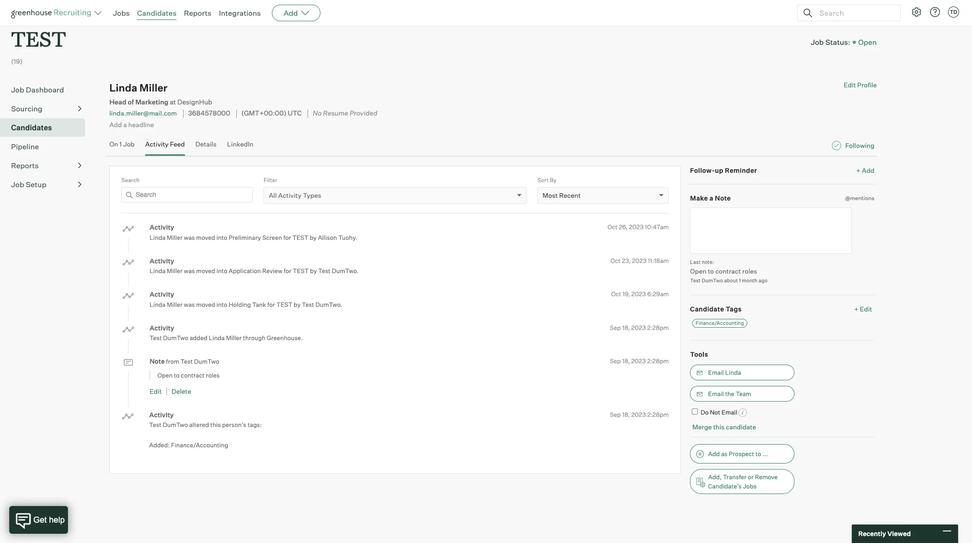 Task type: describe. For each thing, give the bounding box(es) containing it.
do not email
[[701, 409, 738, 416]]

add for add a headline
[[109, 121, 122, 129]]

1 vertical spatial to
[[174, 372, 180, 379]]

job status:
[[811, 37, 851, 47]]

test for linda miller was moved into holding tank for test by test dumtwo.
[[277, 301, 293, 308]]

oct 19, 2023 6:29am
[[612, 291, 669, 298]]

email for email linda
[[709, 369, 724, 376]]

tank
[[252, 301, 266, 308]]

1 horizontal spatial this
[[714, 424, 725, 431]]

linkedin
[[227, 140, 254, 148]]

oct for oct 19, 2023 6:29am
[[612, 291, 622, 298]]

following link
[[846, 141, 875, 150]]

tags:
[[248, 422, 262, 429]]

contract inside last note: open to contract roles test dumtwo               about 1 month               ago
[[716, 268, 741, 275]]

oct 23, 2023 11:18am
[[611, 257, 669, 265]]

dumtwo. for linda miller was moved into holding tank for test by test dumtwo.
[[316, 301, 343, 308]]

0 vertical spatial 1
[[120, 140, 122, 148]]

altered
[[189, 422, 209, 429]]

oct for oct 26, 2023 10:47am
[[608, 224, 618, 231]]

to for prospect
[[756, 451, 762, 458]]

no
[[313, 109, 322, 118]]

1 vertical spatial reports link
[[11, 160, 81, 171]]

into for application
[[217, 268, 227, 275]]

td
[[950, 9, 958, 15]]

all activity types
[[269, 192, 321, 199]]

roles inside last note: open to contract roles test dumtwo               about 1 month               ago
[[743, 268, 758, 275]]

add for add
[[284, 8, 298, 18]]

dumtwo inside note from test dumtwo
[[194, 358, 219, 366]]

sourcing
[[11, 104, 42, 113]]

no resume provided
[[313, 109, 378, 118]]

moved for application
[[196, 268, 215, 275]]

linda miller was moved into preliminary screen for test by allison tuohy.
[[150, 234, 358, 241]]

jobs inside add, transfer or remove candidate's jobs
[[743, 483, 757, 490]]

note:
[[702, 259, 714, 265]]

0 horizontal spatial candidates
[[11, 123, 52, 132]]

moved for holding
[[196, 301, 215, 308]]

0 vertical spatial candidates link
[[137, 8, 177, 18]]

linkedin link
[[227, 140, 254, 154]]

10:47am
[[645, 224, 669, 231]]

dumtwo left altered
[[163, 422, 188, 429]]

last
[[691, 259, 701, 265]]

test down allison
[[318, 268, 331, 275]]

search
[[121, 177, 140, 184]]

a for make
[[710, 194, 714, 202]]

all
[[269, 192, 277, 199]]

job for job status:
[[811, 37, 824, 47]]

1 vertical spatial contract
[[181, 372, 205, 379]]

application
[[229, 268, 261, 275]]

Search text field
[[121, 187, 253, 203]]

setup
[[26, 180, 46, 189]]

dumtwo inside last note: open to contract roles test dumtwo               about 1 month               ago
[[702, 278, 723, 284]]

add,
[[709, 474, 722, 481]]

configure image
[[912, 6, 923, 18]]

job inside the on 1 job link
[[123, 140, 135, 148]]

screen
[[262, 234, 282, 241]]

of
[[128, 98, 134, 107]]

Do Not Email checkbox
[[692, 409, 698, 415]]

ago
[[759, 278, 768, 284]]

activity feed link
[[145, 140, 185, 154]]

follow-up reminder
[[691, 166, 758, 174]]

test link
[[11, 16, 66, 54]]

candidate
[[726, 424, 757, 431]]

0 horizontal spatial this
[[210, 422, 221, 429]]

filter
[[264, 177, 277, 184]]

team
[[736, 390, 752, 398]]

linda miller head of marketing at designhub
[[109, 82, 212, 107]]

provided
[[350, 109, 378, 118]]

not
[[710, 409, 721, 416]]

designhub
[[177, 98, 212, 107]]

(gmt+00:00) utc
[[242, 109, 302, 118]]

last note: open to contract roles test dumtwo               about 1 month               ago
[[691, 259, 768, 284]]

for for screen
[[284, 234, 291, 241]]

test for linda miller was moved into application review for test by test dumtwo.
[[293, 268, 309, 275]]

moved for preliminary
[[196, 234, 215, 241]]

miller for linda miller was moved into application review for test by test dumtwo.
[[167, 268, 183, 275]]

1 horizontal spatial note
[[715, 194, 731, 202]]

types
[[303, 192, 321, 199]]

delete
[[172, 388, 191, 396]]

delete link
[[172, 388, 191, 396]]

+ edit
[[855, 305, 873, 313]]

+ add
[[857, 166, 875, 174]]

linda miller was moved into application review for test by test dumtwo.
[[150, 268, 359, 275]]

most
[[543, 192, 558, 199]]

2023 for linda miller was moved into preliminary screen for test by allison tuohy.
[[629, 224, 644, 231]]

3684578000
[[188, 109, 230, 118]]

candidate's
[[709, 483, 742, 490]]

to for open
[[708, 268, 714, 275]]

candidate tags
[[691, 305, 742, 313]]

2 sep 18, 2023 2:28pm from the top
[[610, 358, 669, 365]]

2 sep from the top
[[610, 358, 621, 365]]

make
[[691, 194, 708, 202]]

test dumtwo altered this person's tags:
[[149, 422, 262, 429]]

job setup
[[11, 180, 46, 189]]

0 horizontal spatial candidates link
[[11, 122, 81, 133]]

month
[[742, 278, 758, 284]]

prospect
[[729, 451, 755, 458]]

from
[[166, 358, 179, 366]]

merge
[[693, 424, 712, 431]]

recently viewed
[[859, 530, 911, 538]]

viewed
[[888, 530, 911, 538]]

activity inside activity feed link
[[145, 140, 169, 148]]

add a headline
[[109, 121, 154, 129]]

added: finance/accounting
[[149, 442, 228, 449]]

pipeline
[[11, 142, 39, 151]]

email the team
[[709, 390, 752, 398]]

linda for linda miller was moved into holding tank for test by test dumtwo.
[[150, 301, 166, 308]]

0 horizontal spatial roles
[[206, 372, 220, 379]]

oct 26, 2023 10:47am
[[608, 224, 669, 231]]

most recent
[[543, 192, 581, 199]]

test up added:
[[149, 422, 161, 429]]

2023 for test dumtwo added linda miller through greenhouse.
[[632, 324, 646, 332]]

tools
[[691, 351, 709, 359]]

or
[[748, 474, 754, 481]]

head
[[109, 98, 126, 107]]

add button
[[272, 5, 321, 21]]

6:29am
[[648, 291, 669, 298]]

test down greenhouse recruiting image
[[11, 25, 66, 52]]

0 horizontal spatial finance/accounting
[[171, 442, 228, 449]]

edit for 'edit' link at left bottom
[[150, 388, 162, 396]]

the
[[726, 390, 735, 398]]

was for holding
[[184, 301, 195, 308]]

by for screen
[[310, 234, 317, 241]]

add as prospect to ... button
[[691, 445, 795, 464]]

1 vertical spatial note
[[150, 358, 165, 366]]

marketing
[[135, 98, 169, 107]]

1 horizontal spatial reports link
[[184, 8, 212, 18]]

was for preliminary
[[184, 234, 195, 241]]

allison
[[318, 234, 337, 241]]

job for job dashboard
[[11, 85, 24, 94]]

linda for linda miller was moved into application review for test by test dumtwo.
[[150, 268, 166, 275]]

add for add as prospect to ...
[[709, 451, 720, 458]]

+ add link
[[857, 166, 875, 175]]

dashboard
[[26, 85, 64, 94]]

tags
[[726, 305, 742, 313]]

edit link
[[150, 388, 162, 396]]

26,
[[619, 224, 628, 231]]

sort
[[538, 177, 549, 184]]

0 vertical spatial reports
[[184, 8, 212, 18]]

1 vertical spatial edit
[[861, 305, 873, 313]]



Task type: vqa. For each thing, say whether or not it's contained in the screenshot.
the more
no



Task type: locate. For each thing, give the bounding box(es) containing it.
0 vertical spatial candidates
[[137, 8, 177, 18]]

by for review
[[310, 268, 317, 275]]

a right make
[[710, 194, 714, 202]]

test dumtwo added linda miller through greenhouse.
[[150, 335, 303, 342]]

2 vertical spatial to
[[756, 451, 762, 458]]

1 vertical spatial finance/accounting
[[171, 442, 228, 449]]

activity
[[145, 140, 169, 148], [278, 192, 302, 199], [150, 224, 174, 231], [150, 257, 174, 265], [150, 291, 174, 299], [150, 324, 174, 332], [149, 411, 174, 419]]

finance/accounting down altered
[[171, 442, 228, 449]]

reports
[[184, 8, 212, 18], [11, 161, 39, 170]]

1 vertical spatial candidates link
[[11, 122, 81, 133]]

open for open
[[859, 37, 877, 47]]

1 vertical spatial email
[[709, 390, 724, 398]]

1 vertical spatial dumtwo.
[[316, 301, 343, 308]]

11:18am
[[648, 257, 669, 265]]

1 horizontal spatial edit
[[844, 81, 856, 89]]

to
[[708, 268, 714, 275], [174, 372, 180, 379], [756, 451, 762, 458]]

2 2:28pm from the top
[[648, 358, 669, 365]]

candidates link right jobs link
[[137, 8, 177, 18]]

test inside last note: open to contract roles test dumtwo               about 1 month               ago
[[691, 278, 701, 284]]

oct
[[608, 224, 618, 231], [611, 257, 621, 265], [612, 291, 622, 298]]

0 horizontal spatial edit
[[150, 388, 162, 396]]

0 vertical spatial moved
[[196, 234, 215, 241]]

email up email the team
[[709, 369, 724, 376]]

to down from
[[174, 372, 180, 379]]

2 vertical spatial open
[[158, 372, 173, 379]]

miller for linda miller was moved into holding tank for test by test dumtwo.
[[167, 301, 183, 308]]

1 horizontal spatial candidates link
[[137, 8, 177, 18]]

0 horizontal spatial to
[[174, 372, 180, 379]]

finance/accounting
[[696, 320, 745, 327], [171, 442, 228, 449]]

was for application
[[184, 268, 195, 275]]

on
[[109, 140, 118, 148]]

0 vertical spatial email
[[709, 369, 724, 376]]

job right "on"
[[123, 140, 135, 148]]

email left the
[[709, 390, 724, 398]]

1 vertical spatial a
[[710, 194, 714, 202]]

linda for linda miller was moved into preliminary screen for test by allison tuohy.
[[150, 234, 166, 241]]

0 vertical spatial +
[[857, 166, 861, 174]]

1 vertical spatial open
[[691, 268, 707, 275]]

1 vertical spatial reports
[[11, 161, 39, 170]]

0 vertical spatial contract
[[716, 268, 741, 275]]

email for email the team
[[709, 390, 724, 398]]

1 horizontal spatial candidates
[[137, 8, 177, 18]]

1 2:28pm from the top
[[648, 324, 669, 332]]

0 vertical spatial open
[[859, 37, 877, 47]]

a
[[123, 121, 127, 129], [710, 194, 714, 202]]

edit for edit profile
[[844, 81, 856, 89]]

dumtwo up open to contract roles
[[194, 358, 219, 366]]

linda.miller@mail.com
[[109, 109, 177, 117]]

19,
[[623, 291, 631, 298]]

was
[[184, 234, 195, 241], [184, 268, 195, 275], [184, 301, 195, 308]]

dumtwo left the added
[[163, 335, 189, 342]]

1 horizontal spatial finance/accounting
[[696, 320, 745, 327]]

edit profile link
[[844, 81, 877, 89]]

to left ... at the right of page
[[756, 451, 762, 458]]

for for review
[[284, 268, 292, 275]]

miller
[[140, 82, 168, 94], [167, 234, 183, 241], [167, 268, 183, 275], [167, 301, 183, 308], [226, 335, 242, 342]]

2:28pm down 6:29am
[[648, 324, 669, 332]]

1 into from the top
[[217, 234, 227, 241]]

review
[[262, 268, 283, 275]]

0 horizontal spatial contract
[[181, 372, 205, 379]]

add, transfer or remove candidate's jobs button
[[691, 470, 795, 495]]

+ for + edit
[[855, 305, 859, 313]]

3 sep 18, 2023 2:28pm from the top
[[610, 411, 669, 419]]

added
[[190, 335, 208, 342]]

0 vertical spatial 18,
[[623, 324, 630, 332]]

1 horizontal spatial contract
[[716, 268, 741, 275]]

contract
[[716, 268, 741, 275], [181, 372, 205, 379]]

2 vertical spatial oct
[[612, 291, 622, 298]]

open inside last note: open to contract roles test dumtwo               about 1 month               ago
[[691, 268, 707, 275]]

@mentions link
[[846, 194, 875, 203]]

email
[[709, 369, 724, 376], [709, 390, 724, 398], [722, 409, 738, 416]]

this down do not email
[[714, 424, 725, 431]]

recently
[[859, 530, 887, 538]]

3 sep from the top
[[610, 411, 621, 419]]

about
[[725, 278, 738, 284]]

...
[[763, 451, 769, 458]]

into left application
[[217, 268, 227, 275]]

1 sep 18, 2023 2:28pm from the top
[[610, 324, 669, 332]]

job left setup
[[11, 180, 24, 189]]

into for holding
[[217, 301, 227, 308]]

resume
[[323, 109, 348, 118]]

2 vertical spatial by
[[294, 301, 301, 308]]

0 vertical spatial note
[[715, 194, 731, 202]]

job left status:
[[811, 37, 824, 47]]

linda.miller@mail.com link
[[109, 109, 177, 117]]

2 vertical spatial edit
[[150, 388, 162, 396]]

3 2:28pm from the top
[[648, 411, 669, 419]]

add inside button
[[709, 451, 720, 458]]

2 vertical spatial 2:28pm
[[648, 411, 669, 419]]

edit profile
[[844, 81, 877, 89]]

do
[[701, 409, 709, 416]]

td button
[[949, 6, 960, 18]]

note
[[715, 194, 731, 202], [150, 358, 165, 366]]

to inside button
[[756, 451, 762, 458]]

@mentions
[[846, 195, 875, 202]]

miller for linda miller head of marketing at designhub
[[140, 82, 168, 94]]

into left 'holding' at left
[[217, 301, 227, 308]]

most recent option
[[543, 192, 581, 199]]

contract up about
[[716, 268, 741, 275]]

open for open to contract roles
[[158, 372, 173, 379]]

oct for oct 23, 2023 11:18am
[[611, 257, 621, 265]]

0 vertical spatial for
[[284, 234, 291, 241]]

candidates right jobs link
[[137, 8, 177, 18]]

0 vertical spatial 2:28pm
[[648, 324, 669, 332]]

follow-
[[691, 166, 715, 174]]

1 moved from the top
[[196, 234, 215, 241]]

None text field
[[691, 208, 853, 254]]

2 vertical spatial moved
[[196, 301, 215, 308]]

by up greenhouse.
[[294, 301, 301, 308]]

0 vertical spatial by
[[310, 234, 317, 241]]

1 vertical spatial by
[[310, 268, 317, 275]]

candidates down sourcing
[[11, 123, 52, 132]]

2 vertical spatial was
[[184, 301, 195, 308]]

2 vertical spatial into
[[217, 301, 227, 308]]

2 was from the top
[[184, 268, 195, 275]]

1 vertical spatial +
[[855, 305, 859, 313]]

2 vertical spatial for
[[268, 301, 275, 308]]

3 was from the top
[[184, 301, 195, 308]]

a left headline
[[123, 121, 127, 129]]

miller for linda miller was moved into preliminary screen for test by allison tuohy.
[[167, 234, 183, 241]]

add inside popup button
[[284, 8, 298, 18]]

3 18, from the top
[[623, 411, 630, 419]]

0 vertical spatial jobs
[[113, 8, 130, 18]]

integrations
[[219, 8, 261, 18]]

utc
[[288, 109, 302, 118]]

0 horizontal spatial jobs
[[113, 8, 130, 18]]

test up note from test dumtwo at the bottom of page
[[150, 335, 162, 342]]

1 vertical spatial moved
[[196, 268, 215, 275]]

1 horizontal spatial reports
[[184, 8, 212, 18]]

open right status:
[[859, 37, 877, 47]]

greenhouse recruiting image
[[11, 7, 94, 19]]

0 vertical spatial to
[[708, 268, 714, 275]]

for for tank
[[268, 301, 275, 308]]

roles down note from test dumtwo at the bottom of page
[[206, 372, 220, 379]]

2 vertical spatial email
[[722, 409, 738, 416]]

0 horizontal spatial a
[[123, 121, 127, 129]]

2:28pm left do not email checkbox
[[648, 411, 669, 419]]

to inside last note: open to contract roles test dumtwo               about 1 month               ago
[[708, 268, 714, 275]]

job dashboard link
[[11, 84, 81, 95]]

to down "note:"
[[708, 268, 714, 275]]

test
[[318, 268, 331, 275], [691, 278, 701, 284], [302, 301, 314, 308], [150, 335, 162, 342], [181, 358, 193, 366], [149, 422, 161, 429]]

for right screen
[[284, 234, 291, 241]]

1 inside last note: open to contract roles test dumtwo               about 1 month               ago
[[739, 278, 741, 284]]

at
[[170, 98, 176, 107]]

job inside job dashboard link
[[11, 85, 24, 94]]

for right tank
[[268, 301, 275, 308]]

2023 for linda miller was moved into holding tank for test by test dumtwo.
[[632, 291, 646, 298]]

3 moved from the top
[[196, 301, 215, 308]]

note right make
[[715, 194, 731, 202]]

sep 18, 2023 2:28pm
[[610, 324, 669, 332], [610, 358, 669, 365], [610, 411, 669, 419]]

dumtwo. for linda miller was moved into application review for test by test dumtwo.
[[332, 268, 359, 275]]

by
[[550, 177, 557, 184]]

1 vertical spatial 2:28pm
[[648, 358, 669, 365]]

0 vertical spatial sep 18, 2023 2:28pm
[[610, 324, 669, 332]]

email linda button
[[691, 365, 795, 381]]

2 vertical spatial sep
[[610, 411, 621, 419]]

candidates link up 'pipeline' link
[[11, 122, 81, 133]]

person's
[[222, 422, 246, 429]]

details
[[196, 140, 217, 148]]

linda
[[109, 82, 137, 94], [150, 234, 166, 241], [150, 268, 166, 275], [150, 301, 166, 308], [209, 335, 225, 342], [726, 369, 742, 376]]

1 horizontal spatial jobs
[[743, 483, 757, 490]]

preliminary
[[229, 234, 261, 241]]

reports link down 'pipeline' link
[[11, 160, 81, 171]]

up
[[715, 166, 724, 174]]

note left from
[[150, 358, 165, 366]]

email inside email linda button
[[709, 369, 724, 376]]

1 vertical spatial sep 18, 2023 2:28pm
[[610, 358, 669, 365]]

1 was from the top
[[184, 234, 195, 241]]

2023 for linda miller was moved into application review for test by test dumtwo.
[[632, 257, 647, 265]]

0 vertical spatial a
[[123, 121, 127, 129]]

sort by
[[538, 177, 557, 184]]

by right review
[[310, 268, 317, 275]]

test for linda miller was moved into preliminary screen for test by allison tuohy.
[[293, 234, 309, 241]]

1 vertical spatial for
[[284, 268, 292, 275]]

1 horizontal spatial to
[[708, 268, 714, 275]]

0 vertical spatial was
[[184, 234, 195, 241]]

job setup link
[[11, 179, 81, 190]]

1 horizontal spatial a
[[710, 194, 714, 202]]

reports link left integrations link in the left of the page
[[184, 8, 212, 18]]

1 vertical spatial sep
[[610, 358, 621, 365]]

miller inside linda miller head of marketing at designhub
[[140, 82, 168, 94]]

greenhouse.
[[267, 335, 303, 342]]

into
[[217, 234, 227, 241], [217, 268, 227, 275], [217, 301, 227, 308]]

2 18, from the top
[[623, 358, 630, 365]]

as
[[722, 451, 728, 458]]

test
[[11, 25, 66, 52], [293, 234, 309, 241], [293, 268, 309, 275], [277, 301, 293, 308]]

0 horizontal spatial reports link
[[11, 160, 81, 171]]

0 horizontal spatial 1
[[120, 140, 122, 148]]

merge this candidate
[[693, 424, 757, 431]]

reminder
[[725, 166, 758, 174]]

contract down note from test dumtwo at the bottom of page
[[181, 372, 205, 379]]

oct left 23,
[[611, 257, 621, 265]]

1 vertical spatial candidates
[[11, 123, 52, 132]]

tuohy.
[[339, 234, 358, 241]]

email right not
[[722, 409, 738, 416]]

integrations link
[[219, 8, 261, 18]]

0 vertical spatial reports link
[[184, 8, 212, 18]]

add, transfer or remove candidate's jobs
[[709, 474, 778, 490]]

a for add
[[123, 121, 127, 129]]

into left preliminary
[[217, 234, 227, 241]]

open down from
[[158, 372, 173, 379]]

2 moved from the top
[[196, 268, 215, 275]]

1 horizontal spatial open
[[691, 268, 707, 275]]

linda inside email linda button
[[726, 369, 742, 376]]

2 horizontal spatial to
[[756, 451, 762, 458]]

2 vertical spatial 18,
[[623, 411, 630, 419]]

0 vertical spatial sep
[[610, 324, 621, 332]]

test right tank
[[277, 301, 293, 308]]

linda for linda miller head of marketing at designhub
[[109, 82, 137, 94]]

2 vertical spatial sep 18, 2023 2:28pm
[[610, 411, 669, 419]]

for
[[284, 234, 291, 241], [284, 268, 292, 275], [268, 301, 275, 308]]

by
[[310, 234, 317, 241], [310, 268, 317, 275], [294, 301, 301, 308]]

test inside note from test dumtwo
[[181, 358, 193, 366]]

activity feed
[[145, 140, 185, 148]]

candidates
[[137, 8, 177, 18], [11, 123, 52, 132]]

1
[[120, 140, 122, 148], [739, 278, 741, 284]]

1 vertical spatial roles
[[206, 372, 220, 379]]

3 into from the top
[[217, 301, 227, 308]]

moved left 'holding' at left
[[196, 301, 215, 308]]

open down the last
[[691, 268, 707, 275]]

reports left integrations link in the left of the page
[[184, 8, 212, 18]]

1 right about
[[739, 278, 741, 284]]

into for preliminary
[[217, 234, 227, 241]]

0 vertical spatial into
[[217, 234, 227, 241]]

0 vertical spatial dumtwo.
[[332, 268, 359, 275]]

0 vertical spatial oct
[[608, 224, 618, 231]]

for right review
[[284, 268, 292, 275]]

2 horizontal spatial edit
[[861, 305, 873, 313]]

job
[[811, 37, 824, 47], [11, 85, 24, 94], [123, 140, 135, 148], [11, 180, 24, 189]]

1 vertical spatial was
[[184, 268, 195, 275]]

0 horizontal spatial open
[[158, 372, 173, 379]]

0 horizontal spatial note
[[150, 358, 165, 366]]

jobs link
[[113, 8, 130, 18]]

1 horizontal spatial 1
[[739, 278, 741, 284]]

by for tank
[[294, 301, 301, 308]]

0 vertical spatial finance/accounting
[[696, 320, 745, 327]]

this right altered
[[210, 422, 221, 429]]

0 vertical spatial edit
[[844, 81, 856, 89]]

1 vertical spatial jobs
[[743, 483, 757, 490]]

jobs
[[113, 8, 130, 18], [743, 483, 757, 490]]

moved left application
[[196, 268, 215, 275]]

roles up month
[[743, 268, 758, 275]]

holding
[[229, 301, 251, 308]]

oct left 19,
[[612, 291, 622, 298]]

Search text field
[[818, 6, 893, 20]]

1 sep from the top
[[610, 324, 621, 332]]

1 right "on"
[[120, 140, 122, 148]]

test up open to contract roles
[[181, 358, 193, 366]]

test down the last
[[691, 278, 701, 284]]

1 vertical spatial 1
[[739, 278, 741, 284]]

test right review
[[293, 268, 309, 275]]

job for job setup
[[11, 180, 24, 189]]

job up sourcing
[[11, 85, 24, 94]]

oct left 26,
[[608, 224, 618, 231]]

2 into from the top
[[217, 268, 227, 275]]

1 vertical spatial oct
[[611, 257, 621, 265]]

job dashboard
[[11, 85, 64, 94]]

by left allison
[[310, 234, 317, 241]]

following
[[846, 142, 875, 150]]

email the team button
[[691, 386, 795, 402]]

job inside job setup link
[[11, 180, 24, 189]]

1 vertical spatial 18,
[[623, 358, 630, 365]]

on 1 job link
[[109, 140, 135, 154]]

0 horizontal spatial reports
[[11, 161, 39, 170]]

reports link
[[184, 8, 212, 18], [11, 160, 81, 171]]

linda inside linda miller head of marketing at designhub
[[109, 82, 137, 94]]

reports down pipeline
[[11, 161, 39, 170]]

2:28pm left tools
[[648, 358, 669, 365]]

email inside email the team button
[[709, 390, 724, 398]]

0 vertical spatial roles
[[743, 268, 758, 275]]

1 vertical spatial into
[[217, 268, 227, 275]]

dumtwo left about
[[702, 278, 723, 284]]

moved left preliminary
[[196, 234, 215, 241]]

through
[[243, 335, 266, 342]]

2 horizontal spatial open
[[859, 37, 877, 47]]

1 horizontal spatial roles
[[743, 268, 758, 275]]

transfer
[[723, 474, 747, 481]]

details link
[[196, 140, 217, 154]]

test up greenhouse.
[[302, 301, 314, 308]]

1 18, from the top
[[623, 324, 630, 332]]

finance/accounting down candidate tags
[[696, 320, 745, 327]]

test left allison
[[293, 234, 309, 241]]

+ for + add
[[857, 166, 861, 174]]



